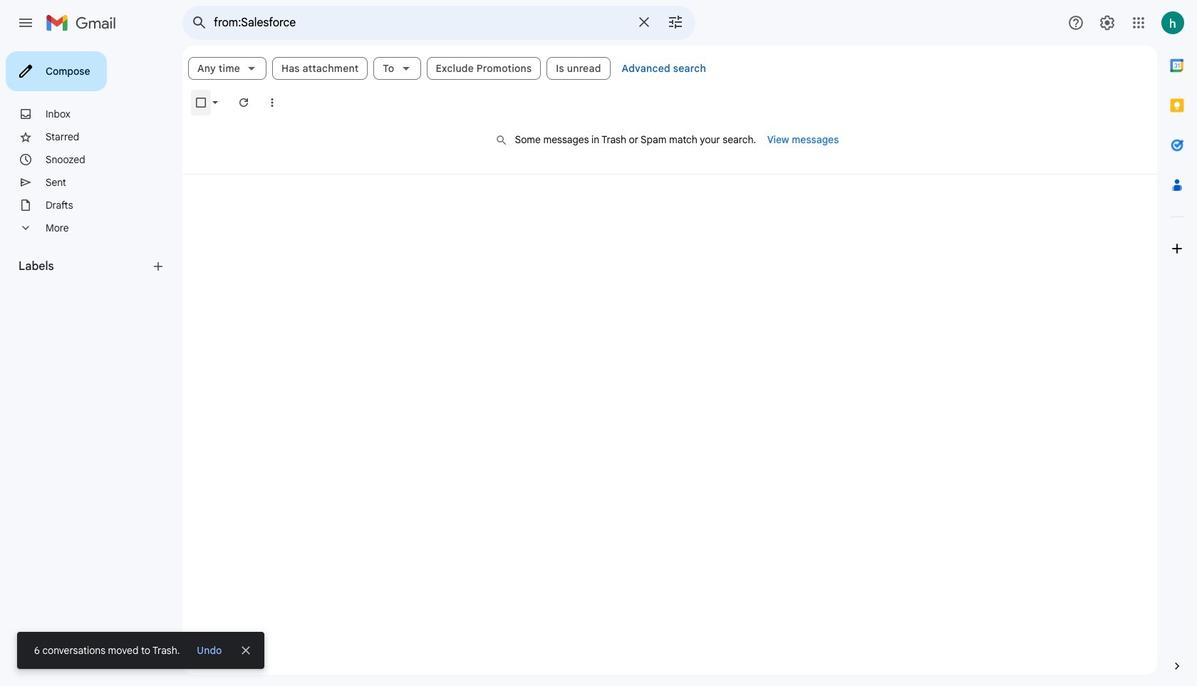 Task type: locate. For each thing, give the bounding box(es) containing it.
settings image
[[1099, 14, 1116, 31]]

clear search image
[[630, 8, 659, 36]]

advanced search options image
[[661, 8, 690, 36]]

Search mail text field
[[214, 16, 627, 30]]

heading
[[19, 259, 151, 274]]

tab list
[[1158, 46, 1197, 635]]

alert
[[17, 33, 1175, 669]]

None checkbox
[[194, 96, 208, 110]]

None search field
[[182, 6, 696, 40]]

navigation
[[0, 46, 182, 686]]

gmail image
[[46, 9, 123, 37]]

main content
[[182, 46, 1158, 675]]



Task type: describe. For each thing, give the bounding box(es) containing it.
more email options image
[[265, 96, 279, 110]]

support image
[[1068, 14, 1085, 31]]

search mail image
[[187, 10, 212, 36]]

main menu image
[[17, 14, 34, 31]]

refresh image
[[237, 96, 251, 110]]



Task type: vqa. For each thing, say whether or not it's contained in the screenshot.
Main menu icon
yes



